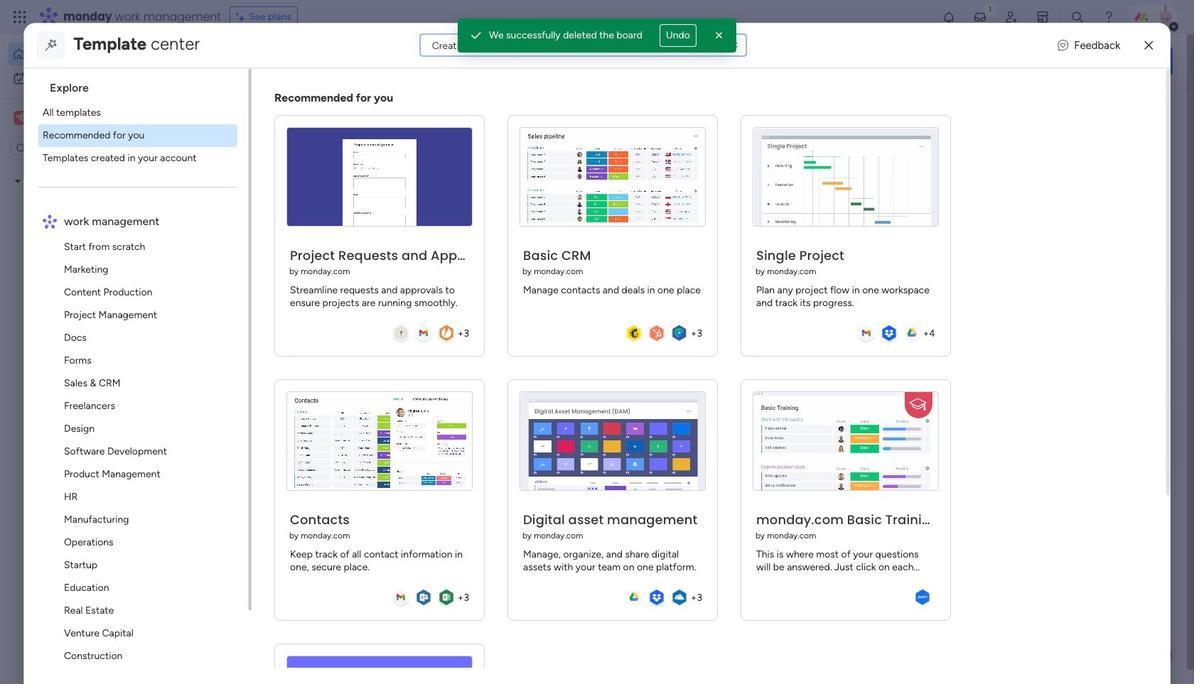 Task type: locate. For each thing, give the bounding box(es) containing it.
0 horizontal spatial public board image
[[238, 260, 253, 275]]

list box
[[30, 68, 251, 685], [0, 166, 181, 385]]

explore element
[[38, 101, 249, 169]]

1 vertical spatial ruby anderson image
[[253, 388, 282, 416]]

caret down image
[[15, 176, 21, 186]]

None search field
[[420, 34, 747, 57]]

2 public board image from the left
[[470, 260, 486, 275]]

0 vertical spatial option
[[9, 43, 173, 65]]

1 public board image from the left
[[238, 260, 253, 275]]

2 horizontal spatial component image
[[639, 597, 651, 610]]

0 horizontal spatial v2 user feedback image
[[972, 53, 982, 69]]

0 vertical spatial ruby anderson image
[[1155, 6, 1178, 28]]

alert
[[458, 18, 737, 53]]

v2 user feedback image left v2 bolt switch image
[[1058, 37, 1069, 53]]

workspace image
[[16, 110, 26, 126]]

close recently visited image
[[220, 116, 237, 133]]

0 horizontal spatial component image
[[238, 282, 250, 295]]

1 horizontal spatial public board image
[[470, 260, 486, 275]]

search everything image
[[1071, 10, 1085, 24]]

1 vertical spatial option
[[9, 67, 173, 90]]

1 horizontal spatial v2 user feedback image
[[1058, 37, 1069, 53]]

public board image
[[238, 260, 253, 275], [470, 260, 486, 275]]

1 image
[[984, 1, 997, 17]]

help center element
[[960, 408, 1173, 465]]

component image
[[238, 282, 250, 295], [470, 282, 483, 295], [639, 597, 651, 610]]

ruby anderson image
[[1155, 6, 1178, 28], [253, 388, 282, 416]]

v2 bolt switch image
[[1082, 53, 1091, 69]]

getting started element
[[960, 340, 1173, 396]]

see plans image
[[236, 9, 249, 25]]

v2 user feedback image down the update feed image
[[972, 53, 982, 69]]

option
[[9, 43, 173, 65], [9, 67, 173, 90], [0, 168, 181, 171]]

heading
[[38, 68, 249, 101]]

v2 user feedback image
[[1058, 37, 1069, 53], [972, 53, 982, 69]]

close image
[[712, 28, 727, 43]]

1 horizontal spatial workspace image
[[243, 576, 277, 610]]

Search by template name, creator or description search field
[[420, 34, 747, 57]]

0 horizontal spatial workspace image
[[14, 110, 28, 126]]

workspace image
[[14, 110, 28, 126], [243, 576, 277, 610], [595, 576, 629, 610]]

update feed image
[[973, 10, 988, 24]]

monday marketplace image
[[1036, 10, 1050, 24]]



Task type: vqa. For each thing, say whether or not it's contained in the screenshot.
"see plans" image
yes



Task type: describe. For each thing, give the bounding box(es) containing it.
select product image
[[13, 10, 27, 24]]

add to favorites image
[[422, 260, 436, 274]]

workspace selection element
[[14, 110, 51, 127]]

invite members image
[[1005, 10, 1019, 24]]

public board image for component icon to the middle
[[470, 260, 486, 275]]

2 vertical spatial option
[[0, 168, 181, 171]]

help image
[[1102, 10, 1116, 24]]

public board image for leftmost component icon
[[238, 260, 253, 275]]

work management templates element
[[38, 235, 249, 685]]

Search in workspace field
[[30, 140, 119, 157]]

1 horizontal spatial component image
[[470, 282, 483, 295]]

notifications image
[[942, 10, 956, 24]]

close image
[[1145, 40, 1154, 50]]

0 horizontal spatial ruby anderson image
[[253, 388, 282, 416]]

clear search image
[[730, 39, 741, 51]]

quick search results list box
[[220, 133, 926, 321]]

1 horizontal spatial ruby anderson image
[[1155, 6, 1178, 28]]

2 horizontal spatial workspace image
[[595, 576, 629, 610]]



